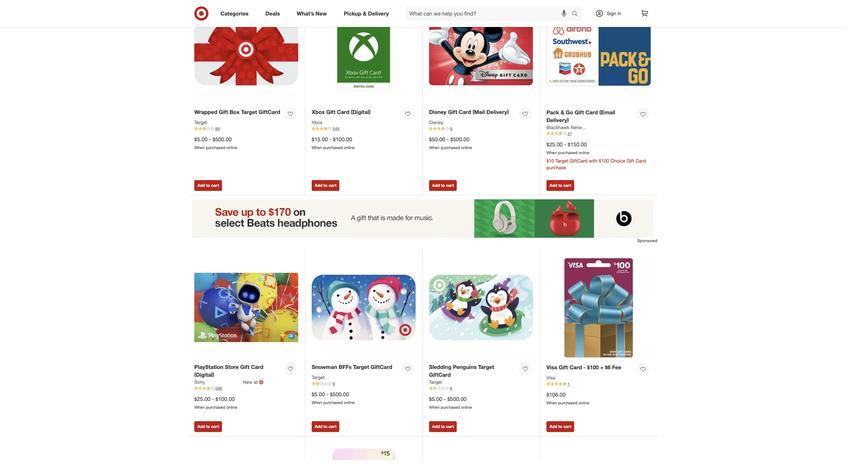 Task type: vqa. For each thing, say whether or not it's contained in the screenshot.
penguins
yes



Task type: describe. For each thing, give the bounding box(es) containing it.
giftcard inside $25.00 - $150.00 when purchased online $10 target giftcard with $100 choice gift card purchase
[[570, 158, 588, 164]]

xbox for xbox gift card (digital)
[[312, 109, 325, 116]]

disney link
[[429, 119, 444, 126]]

549 link
[[312, 126, 416, 132]]

disney gift card (mail delivery) link
[[429, 108, 509, 116]]

$25.00 - $150.00 when purchased online $10 target giftcard with $100 choice gift card purchase
[[547, 141, 646, 170]]

online for wrapped gift box target giftcard
[[226, 145, 237, 150]]

target right the box
[[241, 109, 257, 116]]

wrapped gift box target giftcard image
[[194, 1, 298, 105]]

advertisement region
[[188, 200, 658, 238]]

online inside '$106.00 when purchased online'
[[579, 401, 590, 406]]

blackhawk network
[[547, 125, 589, 130]]

card inside playstation store gift card (digital)
[[251, 364, 264, 371]]

568 link
[[194, 386, 298, 392]]

$100 inside $25.00 - $150.00 when purchased online $10 target giftcard with $100 choice gift card purchase
[[599, 158, 609, 164]]

when for sledding penguins target giftcard
[[429, 405, 440, 410]]

$150.00
[[568, 141, 587, 148]]

bffs
[[339, 364, 352, 371]]

go
[[566, 109, 574, 116]]

online for pack & go gift card (email delivery)
[[579, 150, 590, 155]]

$50.00
[[429, 136, 446, 143]]

add to cart for disney gift card (mail delivery)
[[432, 183, 454, 188]]

target inside sledding penguins target giftcard
[[478, 364, 494, 371]]

disney for disney
[[429, 120, 444, 125]]

target down wrapped
[[194, 120, 207, 125]]

penguins
[[453, 364, 477, 371]]

when for xbox gift card (digital)
[[312, 145, 322, 150]]

when inside '$106.00 when purchased online'
[[547, 401, 557, 406]]

$15.00 - $100.00 when purchased online
[[312, 136, 355, 150]]

- for snowman bffs target giftcard
[[327, 391, 329, 398]]

purchased for sledding penguins target giftcard
[[441, 405, 460, 410]]

9 link for giftcard
[[312, 381, 416, 387]]

xbox link
[[312, 119, 323, 126]]

- left +
[[584, 364, 586, 371]]

to for disney gift card (mail delivery)
[[441, 183, 445, 188]]

add to cart button for snowman bffs target giftcard
[[312, 422, 340, 433]]

& for pickup
[[363, 10, 367, 17]]

sledding penguins target giftcard image
[[429, 256, 533, 360]]

cart for xbox
[[329, 183, 337, 188]]

online for sledding penguins target giftcard
[[461, 405, 472, 410]]

disney for disney gift card (mail delivery)
[[429, 109, 447, 116]]

$15.00
[[312, 136, 328, 143]]

+
[[601, 364, 604, 371]]

in
[[618, 10, 622, 16]]

$25.00 - $100.00 when purchased online
[[194, 396, 237, 410]]

89
[[215, 126, 220, 131]]

$5.00 - $500.00 when purchased online for snowman
[[312, 391, 355, 406]]

$106.00
[[547, 392, 566, 398]]

568
[[215, 386, 222, 391]]

add for disney gift card (mail delivery)
[[432, 183, 440, 188]]

search
[[569, 11, 585, 17]]

cart for disney
[[446, 183, 454, 188]]

delivery) inside pack & go gift card (email delivery)
[[547, 117, 569, 124]]

delivery
[[368, 10, 389, 17]]

purchase
[[547, 165, 566, 170]]

at
[[254, 379, 258, 385]]

wrapped
[[194, 109, 217, 116]]

gift left the box
[[219, 109, 228, 116]]

cart for visa
[[564, 424, 572, 429]]

& for pack
[[561, 109, 565, 116]]

- for playstation store gift card (digital)
[[212, 396, 214, 403]]

purchased for xbox gift card (digital)
[[324, 145, 343, 150]]

snowman bffs target giftcard
[[312, 364, 393, 371]]

purchased inside '$106.00 when purchased online'
[[558, 401, 578, 406]]

target down 'sledding'
[[429, 379, 442, 385]]

card up 549
[[337, 109, 350, 116]]

visa gift card - $100 + $6 fee link
[[547, 364, 622, 372]]

online for xbox gift card (digital)
[[344, 145, 355, 150]]

giftcard inside sledding penguins target giftcard
[[429, 372, 451, 378]]

visa for visa gift card - $100 + $6 fee
[[547, 364, 558, 371]]

store
[[225, 364, 239, 371]]

purchased for playstation store gift card (digital)
[[206, 405, 225, 410]]

$6
[[605, 364, 611, 371]]

fee
[[613, 364, 622, 371]]

wrapped gift box target giftcard
[[194, 109, 280, 116]]

- for wrapped gift box target giftcard
[[209, 136, 211, 143]]

add to cart for xbox gift card (digital)
[[315, 183, 337, 188]]

add for snowman bffs target giftcard
[[315, 424, 323, 429]]

549
[[333, 126, 340, 131]]

to for wrapped gift box target giftcard
[[206, 183, 210, 188]]

network
[[571, 125, 589, 130]]

$500.00 for snowman
[[330, 391, 349, 398]]

target inside $25.00 - $150.00 when purchased online $10 target giftcard with $100 choice gift card purchase
[[556, 158, 569, 164]]

disney gift card (mail delivery)
[[429, 109, 509, 116]]

xbox gift card (digital)
[[312, 109, 371, 116]]

$50.00 - $500.00 when purchased online
[[429, 136, 472, 150]]

cart for snowman
[[329, 424, 337, 429]]

sign in
[[607, 10, 622, 16]]

pickup & delivery
[[344, 10, 389, 17]]

disney gift card (mail delivery) image
[[429, 1, 533, 105]]

gift inside $25.00 - $150.00 when purchased online $10 target giftcard with $100 choice gift card purchase
[[627, 158, 635, 164]]

categories link
[[215, 6, 257, 21]]

add for pack & go gift card (email delivery)
[[550, 183, 558, 188]]

target link for sledding penguins target giftcard
[[429, 379, 442, 386]]

choice
[[611, 158, 626, 164]]

add to cart button for disney gift card (mail delivery)
[[429, 180, 457, 191]]

$5.00 - $500.00 when purchased online for sledding
[[429, 396, 472, 410]]

what's
[[297, 10, 314, 17]]

9 link for (mail
[[429, 126, 533, 132]]

9 for $50.00
[[450, 126, 453, 131]]

add for visa gift card - $100 + $6 fee
[[550, 424, 558, 429]]

pack
[[547, 109, 559, 116]]

gift up 1
[[559, 364, 568, 371]]

to for snowman bffs target giftcard
[[324, 424, 328, 429]]

- for xbox gift card (digital)
[[330, 136, 332, 143]]

visa gift card - $100 + $6 fee image
[[547, 256, 651, 360]]

blackhawk
[[547, 125, 570, 130]]

to for pack & go gift card (email delivery)
[[559, 183, 563, 188]]

add to cart button for sledding penguins target giftcard
[[429, 422, 457, 433]]

add to cart for wrapped gift box target giftcard
[[197, 183, 219, 188]]

box
[[230, 109, 240, 116]]

(email
[[600, 109, 616, 116]]

sponsored
[[638, 238, 658, 243]]

pickup
[[344, 10, 362, 17]]

to for sledding penguins target giftcard
[[441, 424, 445, 429]]

6 link
[[429, 386, 533, 392]]

pickup & delivery link
[[338, 6, 397, 21]]

- for pack & go gift card (email delivery)
[[565, 141, 567, 148]]

37 link
[[547, 131, 651, 137]]

categories
[[221, 10, 249, 17]]

when for wrapped gift box target giftcard
[[194, 145, 205, 150]]



Task type: locate. For each thing, give the bounding box(es) containing it.
online inside $25.00 - $100.00 when purchased online
[[226, 405, 237, 410]]

visa link
[[547, 375, 556, 382]]

& inside pack & go gift card (email delivery)
[[561, 109, 565, 116]]

1 horizontal spatial $5.00
[[312, 391, 325, 398]]

1 vertical spatial disney
[[429, 120, 444, 125]]

- left $150.00
[[565, 141, 567, 148]]

1 vertical spatial 9 link
[[312, 381, 416, 387]]

- down the "snowman"
[[327, 391, 329, 398]]

when
[[194, 145, 205, 150], [312, 145, 322, 150], [429, 145, 440, 150], [547, 150, 557, 155], [312, 400, 322, 406], [547, 401, 557, 406], [194, 405, 205, 410], [429, 405, 440, 410]]

disney up $50.00
[[429, 120, 444, 125]]

search button
[[569, 6, 585, 22]]

$5.00 down the "snowman"
[[312, 391, 325, 398]]

wrapped gift box target giftcard link
[[194, 108, 280, 116]]

to for playstation store gift card (digital)
[[206, 424, 210, 429]]

card inside $25.00 - $150.00 when purchased online $10 target giftcard with $100 choice gift card purchase
[[636, 158, 646, 164]]

online inside $50.00 - $500.00 when purchased online
[[461, 145, 472, 150]]

when inside $50.00 - $500.00 when purchased online
[[429, 145, 440, 150]]

online
[[226, 145, 237, 150], [344, 145, 355, 150], [461, 145, 472, 150], [579, 150, 590, 155], [344, 400, 355, 406], [579, 401, 590, 406], [226, 405, 237, 410], [461, 405, 472, 410]]

1 horizontal spatial $100.00
[[333, 136, 352, 143]]

1 vertical spatial &
[[561, 109, 565, 116]]

0 vertical spatial $100.00
[[333, 136, 352, 143]]

visa up visa link on the bottom of page
[[547, 364, 558, 371]]

- inside $25.00 - $100.00 when purchased online
[[212, 396, 214, 403]]

& left go
[[561, 109, 565, 116]]

$25.00 down sony
[[194, 396, 211, 403]]

add to cart
[[197, 183, 219, 188], [315, 183, 337, 188], [432, 183, 454, 188], [550, 183, 572, 188], [197, 424, 219, 429], [315, 424, 337, 429], [432, 424, 454, 429], [550, 424, 572, 429]]

$500.00 for wrapped
[[213, 136, 232, 143]]

sign
[[607, 10, 617, 16]]

$100.00 down 549
[[333, 136, 352, 143]]

$5.00 for snowman bffs target giftcard
[[312, 391, 325, 398]]

xbox up '$15.00'
[[312, 120, 323, 125]]

0 vertical spatial visa
[[547, 364, 558, 371]]

$500.00 down 89
[[213, 136, 232, 143]]

purchased for disney gift card (mail delivery)
[[441, 145, 460, 150]]

gift inside pack & go gift card (email delivery)
[[575, 109, 584, 116]]

0 vertical spatial disney
[[429, 109, 447, 116]]

visa up $106.00
[[547, 375, 556, 381]]

cart
[[211, 183, 219, 188], [329, 183, 337, 188], [446, 183, 454, 188], [564, 183, 572, 188], [211, 424, 219, 429], [329, 424, 337, 429], [446, 424, 454, 429], [564, 424, 572, 429]]

delivery)
[[487, 109, 509, 116], [547, 117, 569, 124]]

- inside $15.00 - $100.00 when purchased online
[[330, 136, 332, 143]]

sledding
[[429, 364, 452, 371]]

purchased
[[206, 145, 225, 150], [324, 145, 343, 150], [441, 145, 460, 150], [558, 150, 578, 155], [324, 400, 343, 406], [558, 401, 578, 406], [206, 405, 225, 410], [441, 405, 460, 410]]

xbox
[[312, 109, 325, 116], [312, 120, 323, 125]]

sledding penguins target giftcard
[[429, 364, 494, 378]]

0 horizontal spatial &
[[363, 10, 367, 17]]

online inside $25.00 - $150.00 when purchased online $10 target giftcard with $100 choice gift card purchase
[[579, 150, 590, 155]]

card up "at"
[[251, 364, 264, 371]]

gift right store
[[240, 364, 250, 371]]

$25.00 for $100.00
[[194, 396, 211, 403]]

(digital)
[[351, 109, 371, 116], [194, 372, 214, 378]]

when for playstation store gift card (digital)
[[194, 405, 205, 410]]

(digital) up sony
[[194, 372, 214, 378]]

to for visa gift card - $100 + $6 fee
[[559, 424, 563, 429]]

0 horizontal spatial (digital)
[[194, 372, 214, 378]]

card left (email
[[586, 109, 598, 116]]

1 disney from the top
[[429, 109, 447, 116]]

(digital) inside playstation store gift card (digital)
[[194, 372, 214, 378]]

when for snowman bffs target giftcard
[[312, 400, 322, 406]]

0 horizontal spatial $5.00
[[194, 136, 208, 143]]

1 xbox from the top
[[312, 109, 325, 116]]

to for xbox gift card (digital)
[[324, 183, 328, 188]]

1 horizontal spatial &
[[561, 109, 565, 116]]

sony
[[194, 379, 205, 385]]

what's new
[[297, 10, 327, 17]]

1 vertical spatial $25.00
[[194, 396, 211, 403]]

cart for pack
[[564, 183, 572, 188]]

with
[[589, 158, 598, 164]]

add for sledding penguins target giftcard
[[432, 424, 440, 429]]

0 vertical spatial 9 link
[[429, 126, 533, 132]]

playstation
[[194, 364, 224, 371]]

0 vertical spatial (digital)
[[351, 109, 371, 116]]

add for wrapped gift box target giftcard
[[197, 183, 205, 188]]

gift inside playstation store gift card (digital)
[[240, 364, 250, 371]]

9 link
[[429, 126, 533, 132], [312, 381, 416, 387]]

add to cart for playstation store gift card (digital)
[[197, 424, 219, 429]]

to
[[206, 183, 210, 188], [324, 183, 328, 188], [441, 183, 445, 188], [559, 183, 563, 188], [206, 424, 210, 429], [324, 424, 328, 429], [441, 424, 445, 429], [559, 424, 563, 429]]

pack & go gift card (email delivery) link
[[547, 109, 635, 124]]

target right "bffs"
[[353, 364, 369, 371]]

9 link down snowman bffs target giftcard link
[[312, 381, 416, 387]]

0 vertical spatial xbox
[[312, 109, 325, 116]]

9 down the "snowman"
[[333, 382, 335, 387]]

1 horizontal spatial (digital)
[[351, 109, 371, 116]]

snowman
[[312, 364, 337, 371]]

new
[[316, 10, 327, 17], [243, 379, 253, 385]]

$100.00 down 568 on the left bottom of the page
[[216, 396, 235, 403]]

card up 1
[[570, 364, 582, 371]]

snowman bffs target giftcard image
[[312, 256, 416, 360]]

playstation store gift card (digital) image
[[194, 256, 298, 360]]

new right 'what's'
[[316, 10, 327, 17]]

add for xbox gift card (digital)
[[315, 183, 323, 188]]

$25.00
[[547, 141, 563, 148], [194, 396, 211, 403]]

add to cart button
[[194, 180, 222, 191], [312, 180, 340, 191], [429, 180, 457, 191], [547, 180, 575, 191], [194, 422, 222, 433], [312, 422, 340, 433], [429, 422, 457, 433], [547, 422, 575, 433]]

$500.00
[[213, 136, 232, 143], [451, 136, 470, 143], [330, 391, 349, 398], [448, 396, 467, 403]]

add
[[197, 183, 205, 188], [315, 183, 323, 188], [432, 183, 440, 188], [550, 183, 558, 188], [197, 424, 205, 429], [315, 424, 323, 429], [432, 424, 440, 429], [550, 424, 558, 429]]

$5.00 - $500.00 when purchased online down the 6
[[429, 396, 472, 410]]

0 vertical spatial 9
[[450, 126, 453, 131]]

89 link
[[194, 126, 298, 132]]

target
[[241, 109, 257, 116], [194, 120, 207, 125], [556, 158, 569, 164], [353, 364, 369, 371], [478, 364, 494, 371], [312, 375, 325, 381], [429, 379, 442, 385]]

1 link
[[547, 382, 651, 387]]

0 horizontal spatial new
[[243, 379, 253, 385]]

2 disney from the top
[[429, 120, 444, 125]]

gift right go
[[575, 109, 584, 116]]

add to cart button for xbox gift card (digital)
[[312, 180, 340, 191]]

1 vertical spatial xbox
[[312, 120, 323, 125]]

- down wrapped
[[209, 136, 211, 143]]

cart for playstation
[[211, 424, 219, 429]]

playstation store gift card (digital)
[[194, 364, 264, 378]]

1 horizontal spatial new
[[316, 10, 327, 17]]

$500.00 down "bffs"
[[330, 391, 349, 398]]

pack & go gift card (email delivery)
[[547, 109, 616, 124]]

- down 'sledding'
[[444, 396, 446, 403]]

$5.00 down 'sledding'
[[429, 396, 443, 403]]

meta quest gift card (digital) image
[[312, 443, 416, 460], [312, 443, 416, 460]]

0 horizontal spatial delivery)
[[487, 109, 509, 116]]

add to cart button for playstation store gift card (digital)
[[194, 422, 222, 433]]

$500.00 right $50.00
[[451, 136, 470, 143]]

9 link down (mail
[[429, 126, 533, 132]]

0 vertical spatial $25.00
[[547, 141, 563, 148]]

0 vertical spatial new
[[316, 10, 327, 17]]

what's new link
[[291, 6, 336, 21]]

purchased for wrapped gift box target giftcard
[[206, 145, 225, 150]]

What can we help you find? suggestions appear below search field
[[406, 6, 574, 21]]

1 horizontal spatial $5.00 - $500.00 when purchased online
[[312, 391, 355, 406]]

add to cart for sledding penguins target giftcard
[[432, 424, 454, 429]]

target link down the "snowman"
[[312, 374, 325, 381]]

target link for wrapped gift box target giftcard
[[194, 119, 207, 126]]

1 vertical spatial visa
[[547, 375, 556, 381]]

card right choice
[[636, 158, 646, 164]]

xbox up xbox link
[[312, 109, 325, 116]]

2 xbox from the top
[[312, 120, 323, 125]]

¬
[[259, 379, 264, 386]]

card left (mail
[[459, 109, 471, 116]]

$5.00 for wrapped gift box target giftcard
[[194, 136, 208, 143]]

$500.00 down the 6
[[448, 396, 467, 403]]

$500.00 for sledding
[[448, 396, 467, 403]]

1 vertical spatial (digital)
[[194, 372, 214, 378]]

blackhawk network link
[[547, 124, 589, 131]]

purchased for pack & go gift card (email delivery)
[[558, 150, 578, 155]]

add to cart for pack & go gift card (email delivery)
[[550, 183, 572, 188]]

add to cart button for pack & go gift card (email delivery)
[[547, 180, 575, 191]]

new inside new at ¬
[[243, 379, 253, 385]]

when for pack & go gift card (email delivery)
[[547, 150, 557, 155]]

sledding penguins target giftcard link
[[429, 364, 517, 379]]

purchased inside $25.00 - $100.00 when purchased online
[[206, 405, 225, 410]]

online for playstation store gift card (digital)
[[226, 405, 237, 410]]

0 horizontal spatial 9
[[333, 382, 335, 387]]

- down sony link
[[212, 396, 214, 403]]

snowman bffs target giftcard link
[[312, 364, 393, 371]]

$25.00 for $150.00
[[547, 141, 563, 148]]

$500.00 inside $50.00 - $500.00 when purchased online
[[451, 136, 470, 143]]

target link for snowman bffs target giftcard
[[312, 374, 325, 381]]

xbox gift card (digital) image
[[312, 1, 416, 105], [312, 1, 416, 105]]

target link down wrapped
[[194, 119, 207, 126]]

(digital) up '549' 'link'
[[351, 109, 371, 116]]

add to cart button for wrapped gift box target giftcard
[[194, 180, 222, 191]]

0 horizontal spatial target link
[[194, 119, 207, 126]]

&
[[363, 10, 367, 17], [561, 109, 565, 116]]

1 vertical spatial $100
[[587, 364, 599, 371]]

2 visa from the top
[[547, 375, 556, 381]]

purchased for snowman bffs target giftcard
[[324, 400, 343, 406]]

gift left (mail
[[448, 109, 457, 116]]

0 horizontal spatial $25.00
[[194, 396, 211, 403]]

delivery) right (mail
[[487, 109, 509, 116]]

$106.00 when purchased online
[[547, 392, 590, 406]]

37
[[568, 131, 572, 136]]

1 horizontal spatial delivery)
[[547, 117, 569, 124]]

1 vertical spatial $100.00
[[216, 396, 235, 403]]

add to cart button for visa gift card - $100 + $6 fee
[[547, 422, 575, 433]]

- right '$15.00'
[[330, 136, 332, 143]]

$25.00 up $10
[[547, 141, 563, 148]]

gift up 549
[[326, 109, 336, 116]]

visa gift card - $100 + $6 fee
[[547, 364, 622, 371]]

$5.00 for sledding penguins target giftcard
[[429, 396, 443, 403]]

1 vertical spatial 9
[[333, 382, 335, 387]]

0 vertical spatial delivery)
[[487, 109, 509, 116]]

visa for visa
[[547, 375, 556, 381]]

add to cart for snowman bffs target giftcard
[[315, 424, 337, 429]]

$100.00 inside $15.00 - $100.00 when purchased online
[[333, 136, 352, 143]]

online inside $15.00 - $100.00 when purchased online
[[344, 145, 355, 150]]

online for disney gift card (mail delivery)
[[461, 145, 472, 150]]

0 horizontal spatial 9 link
[[312, 381, 416, 387]]

disney
[[429, 109, 447, 116], [429, 120, 444, 125]]

xbox for xbox
[[312, 120, 323, 125]]

card inside pack & go gift card (email delivery)
[[586, 109, 598, 116]]

$100 left +
[[587, 364, 599, 371]]

disney up disney link
[[429, 109, 447, 116]]

gift right choice
[[627, 158, 635, 164]]

1
[[568, 382, 570, 387]]

target right "penguins"
[[478, 364, 494, 371]]

when inside $25.00 - $150.00 when purchased online $10 target giftcard with $100 choice gift card purchase
[[547, 150, 557, 155]]

- right $50.00
[[447, 136, 449, 143]]

$25.00 inside $25.00 - $100.00 when purchased online
[[194, 396, 211, 403]]

$5.00 - $500.00 when purchased online down 89
[[194, 136, 237, 150]]

$500.00 for disney
[[451, 136, 470, 143]]

- for sledding penguins target giftcard
[[444, 396, 446, 403]]

$5.00 down wrapped
[[194, 136, 208, 143]]

1 vertical spatial new
[[243, 379, 253, 385]]

new up 568 link
[[243, 379, 253, 385]]

$100.00
[[333, 136, 352, 143], [216, 396, 235, 403]]

add for playstation store gift card (digital)
[[197, 424, 205, 429]]

0 horizontal spatial $5.00 - $500.00 when purchased online
[[194, 136, 237, 150]]

2 horizontal spatial target link
[[429, 379, 442, 386]]

$5.00 - $500.00 when purchased online for wrapped
[[194, 136, 237, 150]]

cart for wrapped
[[211, 183, 219, 188]]

- for disney gift card (mail delivery)
[[447, 136, 449, 143]]

$10
[[547, 158, 554, 164]]

purchased inside $50.00 - $500.00 when purchased online
[[441, 145, 460, 150]]

1 horizontal spatial $100
[[599, 158, 609, 164]]

purchased inside $25.00 - $150.00 when purchased online $10 target giftcard with $100 choice gift card purchase
[[558, 150, 578, 155]]

- inside $50.00 - $500.00 when purchased online
[[447, 136, 449, 143]]

6
[[450, 386, 453, 391]]

deals link
[[260, 6, 289, 21]]

-
[[209, 136, 211, 143], [330, 136, 332, 143], [447, 136, 449, 143], [565, 141, 567, 148], [584, 364, 586, 371], [327, 391, 329, 398], [212, 396, 214, 403], [444, 396, 446, 403]]

1 visa from the top
[[547, 364, 558, 371]]

$5.00
[[194, 136, 208, 143], [312, 391, 325, 398], [429, 396, 443, 403]]

$100.00 for $15.00 - $100.00
[[333, 136, 352, 143]]

1 horizontal spatial 9
[[450, 126, 453, 131]]

gift
[[219, 109, 228, 116], [326, 109, 336, 116], [448, 109, 457, 116], [575, 109, 584, 116], [627, 158, 635, 164], [240, 364, 250, 371], [559, 364, 568, 371]]

new at ¬
[[243, 379, 264, 386]]

0 vertical spatial &
[[363, 10, 367, 17]]

9 up $50.00 - $500.00 when purchased online
[[450, 126, 453, 131]]

playstation store gift card (digital) link
[[194, 364, 283, 379]]

(mail
[[473, 109, 485, 116]]

- inside $25.00 - $150.00 when purchased online $10 target giftcard with $100 choice gift card purchase
[[565, 141, 567, 148]]

& right pickup
[[363, 10, 367, 17]]

1 horizontal spatial 9 link
[[429, 126, 533, 132]]

2 horizontal spatial $5.00 - $500.00 when purchased online
[[429, 396, 472, 410]]

$25.00 inside $25.00 - $150.00 when purchased online $10 target giftcard with $100 choice gift card purchase
[[547, 141, 563, 148]]

0 vertical spatial $100
[[599, 158, 609, 164]]

$5.00 - $500.00 when purchased online
[[194, 136, 237, 150], [312, 391, 355, 406], [429, 396, 472, 410]]

0 horizontal spatial $100
[[587, 364, 599, 371]]

delivery) up blackhawk
[[547, 117, 569, 124]]

9
[[450, 126, 453, 131], [333, 382, 335, 387]]

add to cart for visa gift card - $100 + $6 fee
[[550, 424, 572, 429]]

sony link
[[194, 379, 242, 386]]

1 vertical spatial delivery)
[[547, 117, 569, 124]]

when for disney gift card (mail delivery)
[[429, 145, 440, 150]]

$100
[[599, 158, 609, 164], [587, 364, 599, 371]]

pack & go gift card (email delivery) image
[[547, 1, 651, 105]]

xbox gift card (digital) link
[[312, 108, 371, 116]]

0 horizontal spatial $100.00
[[216, 396, 235, 403]]

purchased inside $15.00 - $100.00 when purchased online
[[324, 145, 343, 150]]

target up purchase
[[556, 158, 569, 164]]

9 for $5.00
[[333, 382, 335, 387]]

cart for sledding
[[446, 424, 454, 429]]

sign in link
[[590, 6, 632, 21]]

2 horizontal spatial $5.00
[[429, 396, 443, 403]]

$100.00 inside $25.00 - $100.00 when purchased online
[[216, 396, 235, 403]]

$5.00 - $500.00 when purchased online down the "snowman"
[[312, 391, 355, 406]]

$100 right with
[[599, 158, 609, 164]]

target down the "snowman"
[[312, 375, 325, 381]]

when inside $25.00 - $100.00 when purchased online
[[194, 405, 205, 410]]

1 horizontal spatial $25.00
[[547, 141, 563, 148]]

when inside $15.00 - $100.00 when purchased online
[[312, 145, 322, 150]]

visa
[[547, 364, 558, 371], [547, 375, 556, 381]]

$100.00 for $25.00 - $100.00
[[216, 396, 235, 403]]

1 horizontal spatial target link
[[312, 374, 325, 381]]

deals
[[266, 10, 280, 17]]

target link down 'sledding'
[[429, 379, 442, 386]]

online for snowman bffs target giftcard
[[344, 400, 355, 406]]

target link
[[194, 119, 207, 126], [312, 374, 325, 381], [429, 379, 442, 386]]



